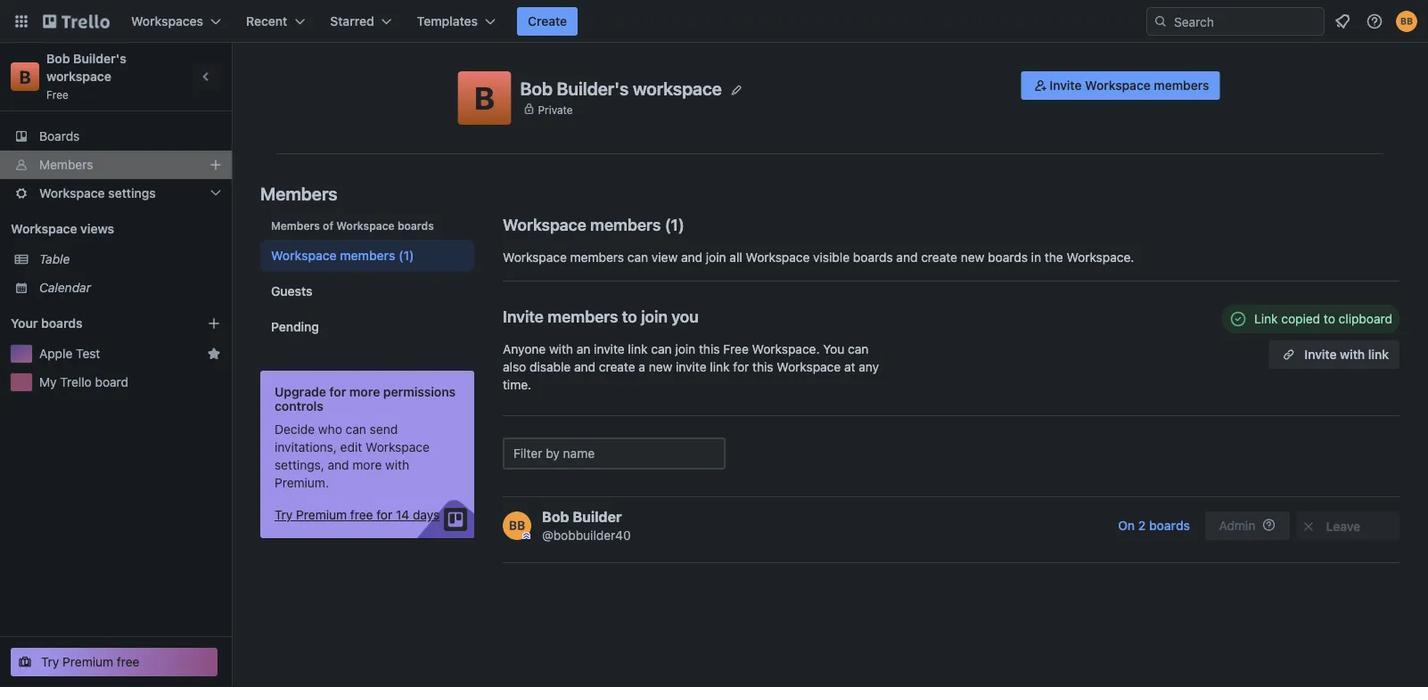 Task type: locate. For each thing, give the bounding box(es) containing it.
link copied to clipboard status
[[1254, 310, 1393, 328]]

0 vertical spatial try
[[275, 508, 293, 522]]

1 vertical spatial join
[[641, 307, 668, 326]]

can
[[628, 250, 648, 265], [651, 342, 672, 357], [848, 342, 869, 357], [346, 422, 366, 437]]

0 horizontal spatial this
[[699, 342, 720, 357]]

1 vertical spatial builder's
[[557, 78, 629, 99]]

b
[[19, 66, 31, 87], [474, 79, 495, 116]]

join down "you"
[[675, 342, 696, 357]]

sm image inside leave link
[[1300, 518, 1318, 536]]

members up the of
[[260, 183, 338, 204]]

builder's down back to home image on the top
[[73, 51, 126, 66]]

new
[[961, 250, 985, 265], [649, 360, 673, 374]]

bob
[[46, 51, 70, 66], [520, 78, 553, 99], [542, 509, 569, 526]]

pending
[[271, 320, 319, 334]]

bob up @bobbuilder40 at the bottom left
[[542, 509, 569, 526]]

time.
[[503, 378, 532, 392]]

1 horizontal spatial invite
[[676, 360, 707, 374]]

with inside anyone with an invite link can join this free workspace. you can also disable and create a new invite link for this workspace at any time.
[[549, 342, 573, 357]]

0 horizontal spatial to
[[622, 307, 637, 326]]

workspace members left (
[[503, 215, 661, 234]]

members left the of
[[271, 219, 320, 232]]

invite right 'a'
[[676, 360, 707, 374]]

b button
[[458, 71, 511, 125]]

to inside status
[[1324, 312, 1335, 326]]

workspace inside 'popup button'
[[39, 186, 105, 201]]

b left private
[[474, 79, 495, 116]]

bob inside the bob builder @bobbuilder40
[[542, 509, 569, 526]]

invite workspace members button
[[1021, 71, 1220, 100]]

1 vertical spatial more
[[353, 458, 382, 473]]

with
[[549, 342, 573, 357], [1340, 347, 1365, 362], [385, 458, 409, 473]]

0 vertical spatial for
[[733, 360, 749, 374]]

settings,
[[275, 458, 324, 473]]

with down send
[[385, 458, 409, 473]]

builder's inside bob builder's workspace free
[[73, 51, 126, 66]]

new right 'a'
[[649, 360, 673, 374]]

to left "you"
[[622, 307, 637, 326]]

0 horizontal spatial workspace members
[[271, 248, 395, 263]]

premium inside try premium free for 14 days button
[[296, 508, 347, 522]]

2 horizontal spatial for
[[733, 360, 749, 374]]

join left "you"
[[641, 307, 668, 326]]

1 horizontal spatial new
[[961, 250, 985, 265]]

more up send
[[349, 385, 380, 399]]

join
[[706, 250, 726, 265], [641, 307, 668, 326], [675, 342, 696, 357]]

workspace.
[[1067, 250, 1134, 265], [752, 342, 820, 357]]

1 horizontal spatial to
[[1324, 312, 1335, 326]]

invite right an
[[594, 342, 625, 357]]

workspace settings button
[[0, 179, 232, 208]]

can up edit
[[346, 422, 366, 437]]

0 horizontal spatial b
[[19, 66, 31, 87]]

more
[[349, 385, 380, 399], [353, 458, 382, 473]]

boards up (1)
[[398, 219, 434, 232]]

builder's for bob builder's workspace free
[[73, 51, 126, 66]]

2 vertical spatial for
[[377, 508, 392, 522]]

for inside button
[[377, 508, 392, 522]]

members down boards
[[39, 157, 93, 172]]

to
[[622, 307, 637, 326], [1324, 312, 1335, 326]]

1 horizontal spatial free
[[723, 342, 749, 357]]

0 vertical spatial free
[[350, 508, 373, 522]]

0 horizontal spatial workspace.
[[752, 342, 820, 357]]

1 vertical spatial workspace.
[[752, 342, 820, 357]]

1 vertical spatial sm image
[[1300, 518, 1318, 536]]

you
[[823, 342, 845, 357]]

invite
[[594, 342, 625, 357], [676, 360, 707, 374]]

1 vertical spatial new
[[649, 360, 673, 374]]

try for try premium free
[[41, 655, 59, 670]]

boards
[[39, 129, 80, 144]]

workspaces
[[131, 14, 203, 29]]

0 vertical spatial members
[[39, 157, 93, 172]]

can up at in the right of the page
[[848, 342, 869, 357]]

this member is an admin of this workspace. image
[[522, 532, 530, 540]]

1 horizontal spatial try
[[275, 508, 293, 522]]

premium
[[296, 508, 347, 522], [63, 655, 113, 670]]

and
[[681, 250, 703, 265], [896, 250, 918, 265], [574, 360, 596, 374], [328, 458, 349, 473]]

members link
[[0, 151, 232, 179]]

new left in
[[961, 250, 985, 265]]

members inside button
[[1154, 78, 1209, 93]]

(
[[665, 215, 671, 234]]

builder's
[[73, 51, 126, 66], [557, 78, 629, 99]]

workspace right b link
[[46, 69, 111, 84]]

0 vertical spatial workspace.
[[1067, 250, 1134, 265]]

1 vertical spatial free
[[117, 655, 140, 670]]

search image
[[1154, 14, 1168, 29]]

leave
[[1326, 519, 1361, 534]]

calendar link
[[39, 279, 221, 297]]

workspace. right the
[[1067, 250, 1134, 265]]

boards
[[398, 219, 434, 232], [853, 250, 893, 265], [988, 250, 1028, 265], [41, 316, 83, 331], [1149, 518, 1190, 533]]

1 horizontal spatial b
[[474, 79, 495, 116]]

invitations,
[[275, 440, 337, 455]]

1 horizontal spatial premium
[[296, 508, 347, 522]]

invite with link
[[1305, 347, 1389, 362]]

0 vertical spatial free
[[46, 88, 69, 101]]

workspace down primary element
[[633, 78, 722, 99]]

0 vertical spatial premium
[[296, 508, 347, 522]]

0 horizontal spatial invite
[[594, 342, 625, 357]]

new inside anyone with an invite link can join this free workspace. you can also disable and create a new invite link for this workspace at any time.
[[649, 360, 673, 374]]

sm image inside "invite workspace members" button
[[1032, 77, 1050, 95]]

in
[[1031, 250, 1041, 265]]

0 vertical spatial bob
[[46, 51, 70, 66]]

Filter by name text field
[[503, 438, 726, 470]]

anyone with an invite link can join this free workspace. you can also disable and create a new invite link for this workspace at any time.
[[503, 342, 879, 392]]

link
[[628, 342, 648, 357], [1368, 347, 1389, 362], [710, 360, 730, 374]]

0 vertical spatial builder's
[[73, 51, 126, 66]]

members down members of workspace boards
[[340, 248, 395, 263]]

1 horizontal spatial for
[[377, 508, 392, 522]]

and down edit
[[328, 458, 349, 473]]

workspace inside upgrade for more permissions controls decide who can send invitations, edit workspace settings, and more with premium.
[[366, 440, 430, 455]]

members
[[1154, 78, 1209, 93], [590, 215, 661, 234], [340, 248, 395, 263], [570, 250, 624, 265], [548, 307, 618, 326]]

1 horizontal spatial free
[[350, 508, 373, 522]]

upgrade
[[275, 385, 326, 399]]

builder's up private
[[557, 78, 629, 99]]

0 horizontal spatial try
[[41, 655, 59, 670]]

on
[[1118, 518, 1135, 533]]

sm image for leave link
[[1300, 518, 1318, 536]]

0 horizontal spatial new
[[649, 360, 673, 374]]

0 horizontal spatial sm image
[[1032, 77, 1050, 95]]

1 horizontal spatial builder's
[[557, 78, 629, 99]]

and inside upgrade for more permissions controls decide who can send invitations, edit workspace settings, and more with premium.
[[328, 458, 349, 473]]

workspace for bob builder's workspace free
[[46, 69, 111, 84]]

0 horizontal spatial invite
[[503, 307, 544, 326]]

members down "search" image
[[1154, 78, 1209, 93]]

workspace inside anyone with an invite link can join this free workspace. you can also disable and create a new invite link for this workspace at any time.
[[777, 360, 841, 374]]

2 vertical spatial invite
[[1305, 347, 1337, 362]]

1 horizontal spatial invite
[[1050, 78, 1082, 93]]

an
[[577, 342, 591, 357]]

workspace members down the of
[[271, 248, 395, 263]]

0 horizontal spatial builder's
[[73, 51, 126, 66]]

with inside button
[[1340, 347, 1365, 362]]

1 horizontal spatial sm image
[[1300, 518, 1318, 536]]

1 vertical spatial invite
[[503, 307, 544, 326]]

and right the visible
[[896, 250, 918, 265]]

b for b link
[[19, 66, 31, 87]]

join left all
[[706, 250, 726, 265]]

to right copied
[[1324, 312, 1335, 326]]

free
[[46, 88, 69, 101], [723, 342, 749, 357]]

0 vertical spatial invite
[[1050, 78, 1082, 93]]

1 vertical spatial bob
[[520, 78, 553, 99]]

2 horizontal spatial invite
[[1305, 347, 1337, 362]]

this
[[699, 342, 720, 357], [753, 360, 774, 374]]

workspace navigation collapse icon image
[[194, 64, 219, 89]]

1 vertical spatial free
[[723, 342, 749, 357]]

workspace. left the you
[[752, 342, 820, 357]]

bob for bob builder's workspace free
[[46, 51, 70, 66]]

1 vertical spatial create
[[599, 360, 635, 374]]

boards right 2 at the bottom of the page
[[1149, 518, 1190, 533]]

0 vertical spatial workspace members
[[503, 215, 661, 234]]

invite for invite workspace members
[[1050, 78, 1082, 93]]

workspace
[[1085, 78, 1151, 93], [39, 186, 105, 201], [503, 215, 586, 234], [336, 219, 395, 232], [11, 222, 77, 236], [271, 248, 337, 263], [503, 250, 567, 265], [746, 250, 810, 265], [777, 360, 841, 374], [366, 440, 430, 455]]

members
[[39, 157, 93, 172], [260, 183, 338, 204], [271, 219, 320, 232]]

leave link
[[1297, 512, 1400, 540]]

1
[[671, 215, 678, 234]]

view
[[652, 250, 678, 265]]

1 horizontal spatial this
[[753, 360, 774, 374]]

starred icon image
[[207, 347, 221, 361]]

link right 'a'
[[710, 360, 730, 374]]

link up 'a'
[[628, 342, 648, 357]]

2 vertical spatial bob
[[542, 509, 569, 526]]

workspace
[[46, 69, 111, 84], [633, 78, 722, 99]]

Search field
[[1168, 8, 1324, 35]]

boards up apple
[[41, 316, 83, 331]]

workspace members can view and join all workspace visible boards and create new boards in the workspace.
[[503, 250, 1134, 265]]

1 horizontal spatial link
[[710, 360, 730, 374]]

on 2 boards link
[[1110, 512, 1198, 540]]

(1)
[[399, 248, 414, 263]]

of
[[323, 219, 334, 232]]

link copied to clipboard
[[1254, 312, 1393, 326]]

with up 'disable'
[[549, 342, 573, 357]]

bob inside bob builder's workspace free
[[46, 51, 70, 66]]

boards inside on 2 boards link
[[1149, 518, 1190, 533]]

premium for try premium free
[[63, 655, 113, 670]]

create
[[528, 14, 567, 29]]

with down clipboard
[[1340, 347, 1365, 362]]

1 horizontal spatial join
[[675, 342, 696, 357]]

1 horizontal spatial workspace
[[633, 78, 722, 99]]

more down edit
[[353, 458, 382, 473]]

1 horizontal spatial with
[[549, 342, 573, 357]]

0 vertical spatial sm image
[[1032, 77, 1050, 95]]

bob right b link
[[46, 51, 70, 66]]

sm image
[[1032, 77, 1050, 95], [1300, 518, 1318, 536]]

for inside upgrade for more permissions controls decide who can send invitations, edit workspace settings, and more with premium.
[[329, 385, 346, 399]]

and inside anyone with an invite link can join this free workspace. you can also disable and create a new invite link for this workspace at any time.
[[574, 360, 596, 374]]

visible
[[813, 250, 850, 265]]

workspace inside bob builder's workspace free
[[46, 69, 111, 84]]

2 horizontal spatial link
[[1368, 347, 1389, 362]]

0 horizontal spatial for
[[329, 385, 346, 399]]

bob for bob builder @bobbuilder40
[[542, 509, 569, 526]]

1 vertical spatial premium
[[63, 655, 113, 670]]

invite
[[1050, 78, 1082, 93], [503, 307, 544, 326], [1305, 347, 1337, 362]]

bob builder's workspace free
[[46, 51, 130, 101]]

0 horizontal spatial with
[[385, 458, 409, 473]]

your boards with 2 items element
[[11, 313, 180, 334]]

2 horizontal spatial with
[[1340, 347, 1365, 362]]

bob up private
[[520, 78, 553, 99]]

members left (
[[590, 215, 661, 234]]

and down an
[[574, 360, 596, 374]]

members up invite members to join you
[[570, 250, 624, 265]]

0 horizontal spatial free
[[46, 88, 69, 101]]

0 vertical spatial join
[[706, 250, 726, 265]]

for
[[733, 360, 749, 374], [329, 385, 346, 399], [377, 508, 392, 522]]

boards link
[[0, 122, 232, 151]]

create inside anyone with an invite link can join this free workspace. you can also disable and create a new invite link for this workspace at any time.
[[599, 360, 635, 374]]

disable
[[530, 360, 571, 374]]

with for anyone
[[549, 342, 573, 357]]

join inside anyone with an invite link can join this free workspace. you can also disable and create a new invite link for this workspace at any time.
[[675, 342, 696, 357]]

b inside button
[[474, 79, 495, 116]]

0 horizontal spatial create
[[599, 360, 635, 374]]

apple test link
[[39, 345, 200, 363]]

0 horizontal spatial premium
[[63, 655, 113, 670]]

invite for invite with link
[[1305, 347, 1337, 362]]

1 vertical spatial for
[[329, 385, 346, 399]]

1 horizontal spatial create
[[921, 250, 958, 265]]

bob builder (bobbuilder40) image
[[1396, 11, 1418, 32]]

premium for try premium free for 14 days
[[296, 508, 347, 522]]

board
[[95, 375, 128, 390]]

permissions
[[383, 385, 456, 399]]

b left bob builder's workspace free
[[19, 66, 31, 87]]

0 horizontal spatial free
[[117, 655, 140, 670]]

2 vertical spatial join
[[675, 342, 696, 357]]

1 vertical spatial try
[[41, 655, 59, 670]]

all
[[730, 250, 742, 265]]

link down clipboard
[[1368, 347, 1389, 362]]

link inside button
[[1368, 347, 1389, 362]]

premium inside 'try premium free' button
[[63, 655, 113, 670]]

1 vertical spatial workspace members
[[271, 248, 395, 263]]

who
[[318, 422, 342, 437]]

0 horizontal spatial workspace
[[46, 69, 111, 84]]



Task type: vqa. For each thing, say whether or not it's contained in the screenshot.
jeremy miller (jeremymiller198) IMAGE
no



Task type: describe. For each thing, give the bounding box(es) containing it.
invite members to join you
[[503, 307, 699, 326]]

free inside bob builder's workspace free
[[46, 88, 69, 101]]

to for join
[[622, 307, 637, 326]]

2
[[1138, 518, 1146, 533]]

to for clipboard
[[1324, 312, 1335, 326]]

back to home image
[[43, 7, 110, 36]]

for inside anyone with an invite link can join this free workspace. you can also disable and create a new invite link for this workspace at any time.
[[733, 360, 749, 374]]

0 notifications image
[[1332, 11, 1353, 32]]

controls
[[275, 399, 324, 414]]

anyone
[[503, 342, 546, 357]]

recent button
[[235, 7, 316, 36]]

link
[[1254, 312, 1278, 326]]

try premium free
[[41, 655, 140, 670]]

b link
[[11, 62, 39, 91]]

workspace for bob builder's workspace
[[633, 78, 722, 99]]

1 horizontal spatial workspace members
[[503, 215, 661, 234]]

0 vertical spatial create
[[921, 250, 958, 265]]

your boards
[[11, 316, 83, 331]]

send
[[370, 422, 398, 437]]

apple test
[[39, 346, 100, 361]]

open information menu image
[[1366, 12, 1384, 30]]

on 2 boards
[[1118, 518, 1190, 533]]

invite with link button
[[1269, 341, 1400, 369]]

boards right the visible
[[853, 250, 893, 265]]

templates
[[417, 14, 478, 29]]

0 horizontal spatial link
[[628, 342, 648, 357]]

pending link
[[260, 311, 474, 343]]

decide
[[275, 422, 315, 437]]

any
[[859, 360, 879, 374]]

guests
[[271, 284, 312, 299]]

@bobbuilder40
[[542, 528, 631, 543]]

1 vertical spatial this
[[753, 360, 774, 374]]

with for invite
[[1340, 347, 1365, 362]]

( 1 )
[[665, 215, 685, 234]]

private
[[538, 103, 573, 116]]

views
[[80, 222, 114, 236]]

builder
[[573, 509, 622, 526]]

your
[[11, 316, 38, 331]]

0 vertical spatial this
[[699, 342, 720, 357]]

workspace settings
[[39, 186, 156, 201]]

2 vertical spatial members
[[271, 219, 320, 232]]

at
[[844, 360, 855, 374]]

create button
[[517, 7, 578, 36]]

guests link
[[260, 276, 474, 308]]

upgrade for more permissions controls decide who can send invitations, edit workspace settings, and more with premium.
[[275, 385, 456, 490]]

try premium free for 14 days button
[[275, 506, 440, 524]]

days
[[413, 508, 440, 522]]

free inside anyone with an invite link can join this free workspace. you can also disable and create a new invite link for this workspace at any time.
[[723, 342, 749, 357]]

admin button
[[1205, 512, 1290, 540]]

admin
[[1219, 518, 1256, 533]]

recent
[[246, 14, 287, 29]]

0 horizontal spatial join
[[641, 307, 668, 326]]

you
[[672, 307, 699, 326]]

1 vertical spatial invite
[[676, 360, 707, 374]]

try for try premium free for 14 days
[[275, 508, 293, 522]]

my
[[39, 375, 57, 390]]

bob for bob builder's workspace
[[520, 78, 553, 99]]

edit
[[340, 440, 362, 455]]

0 vertical spatial more
[[349, 385, 380, 399]]

premium.
[[275, 476, 329, 490]]

the
[[1045, 250, 1063, 265]]

can inside upgrade for more permissions controls decide who can send invitations, edit workspace settings, and more with premium.
[[346, 422, 366, 437]]

can left view
[[628, 250, 648, 265]]

sm image for "invite workspace members" button
[[1032, 77, 1050, 95]]

members of workspace boards
[[271, 219, 434, 232]]

invite workspace members
[[1050, 78, 1209, 93]]

workspace views
[[11, 222, 114, 236]]

also
[[503, 360, 526, 374]]

a
[[639, 360, 646, 374]]

try premium free for 14 days
[[275, 508, 440, 522]]

workspaces button
[[120, 7, 232, 36]]

my trello board link
[[39, 374, 221, 391]]

0 vertical spatial invite
[[594, 342, 625, 357]]

calendar
[[39, 280, 91, 295]]

add board image
[[207, 317, 221, 331]]

table link
[[39, 251, 221, 268]]

my trello board
[[39, 375, 128, 390]]

bob builder's workspace
[[520, 78, 722, 99]]

2 horizontal spatial join
[[706, 250, 726, 265]]

members up an
[[548, 307, 618, 326]]

0 vertical spatial new
[[961, 250, 985, 265]]

workspace inside button
[[1085, 78, 1151, 93]]

starred
[[330, 14, 374, 29]]

primary element
[[0, 0, 1428, 43]]

bob builder @bobbuilder40
[[542, 509, 631, 543]]

try premium free button
[[11, 648, 218, 677]]

free for try premium free
[[117, 655, 140, 670]]

settings
[[108, 186, 156, 201]]

clipboard
[[1339, 312, 1393, 326]]

workspace. inside anyone with an invite link can join this free workspace. you can also disable and create a new invite link for this workspace at any time.
[[752, 342, 820, 357]]

trello
[[60, 375, 92, 390]]

bob builder's workspace link
[[46, 51, 130, 84]]

free for try premium free for 14 days
[[350, 508, 373, 522]]

and right view
[[681, 250, 703, 265]]

14
[[396, 508, 409, 522]]

1 horizontal spatial workspace.
[[1067, 250, 1134, 265]]

can down "you"
[[651, 342, 672, 357]]

builder's for bob builder's workspace
[[557, 78, 629, 99]]

starred button
[[319, 7, 403, 36]]

b for b button
[[474, 79, 495, 116]]

copied
[[1282, 312, 1321, 326]]

templates button
[[406, 7, 506, 36]]

with inside upgrade for more permissions controls decide who can send invitations, edit workspace settings, and more with premium.
[[385, 458, 409, 473]]

apple
[[39, 346, 72, 361]]

1 vertical spatial members
[[260, 183, 338, 204]]

invite for invite members to join you
[[503, 307, 544, 326]]

boards left in
[[988, 250, 1028, 265]]

test
[[76, 346, 100, 361]]

)
[[678, 215, 685, 234]]

boards inside your boards with 2 items element
[[41, 316, 83, 331]]



